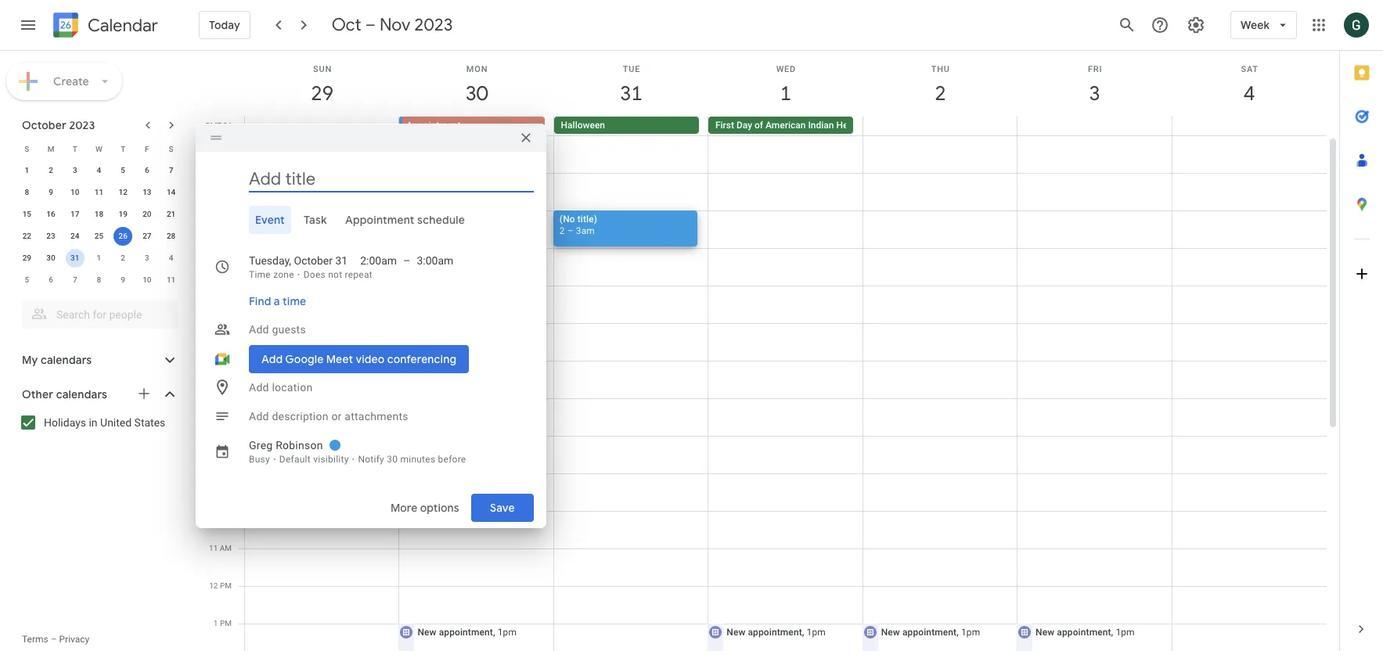 Task type: vqa. For each thing, say whether or not it's contained in the screenshot.
SUBSCRIBE
no



Task type: locate. For each thing, give the bounding box(es) containing it.
calendar element
[[50, 9, 158, 44]]

11 element
[[90, 183, 108, 202]]

30
[[465, 81, 487, 107], [46, 254, 55, 262], [387, 454, 398, 465]]

13 element
[[138, 183, 157, 202]]

16 element
[[42, 205, 60, 224]]

12 for 12 pm
[[209, 582, 218, 591]]

row
[[238, 117, 1340, 135], [238, 135, 1328, 652], [15, 138, 183, 160], [15, 160, 183, 182], [15, 182, 183, 204], [15, 204, 183, 226], [15, 226, 183, 247], [15, 247, 183, 269], [15, 269, 183, 291]]

10 up the 17
[[71, 188, 79, 197]]

3 1pm from the left
[[962, 627, 981, 638]]

6
[[145, 166, 149, 175], [49, 276, 53, 284], [214, 356, 218, 365]]

0 vertical spatial 11
[[95, 188, 103, 197]]

1 horizontal spatial t
[[121, 145, 125, 153]]

0 vertical spatial pm
[[220, 582, 232, 591]]

2 link
[[923, 76, 959, 112]]

states
[[134, 417, 166, 429]]

1 pm from the top
[[220, 582, 232, 591]]

2 horizontal spatial 7
[[214, 394, 218, 403]]

5 up '6 am'
[[214, 319, 218, 327]]

guests
[[272, 323, 306, 336]]

0 vertical spatial 9
[[49, 188, 53, 197]]

2 inside the (no title) 2 – 3am
[[560, 226, 565, 237]]

2 horizontal spatial 3
[[1089, 81, 1100, 107]]

5 down 29 element
[[25, 276, 29, 284]]

11 for 11 element
[[95, 188, 103, 197]]

7 down '6 am'
[[214, 394, 218, 403]]

2 down (no
[[560, 226, 565, 237]]

21
[[167, 210, 176, 219]]

0 horizontal spatial s
[[25, 145, 29, 153]]

am for 6 am
[[220, 356, 232, 365]]

2 pm from the top
[[220, 620, 232, 628]]

my calendars button
[[3, 348, 194, 373]]

appointment inside tab list
[[346, 213, 415, 227]]

1 horizontal spatial 9
[[121, 276, 125, 284]]

halloween button
[[554, 117, 699, 134]]

united
[[100, 417, 132, 429]]

calendars inside other calendars dropdown button
[[56, 388, 107, 402]]

0 vertical spatial 30
[[465, 81, 487, 107]]

row containing appointment
[[238, 117, 1340, 135]]

0 vertical spatial 4
[[1244, 81, 1255, 107]]

10 for 10 element
[[71, 188, 79, 197]]

2 appointment from the left
[[748, 627, 803, 638]]

1 appointment from the left
[[439, 627, 493, 638]]

gmt-04
[[205, 121, 232, 130]]

tab list
[[1341, 51, 1384, 608], [208, 206, 534, 234]]

4 1pm from the left
[[1116, 627, 1135, 638]]

does
[[304, 269, 326, 280]]

cell
[[245, 117, 400, 135], [863, 117, 1018, 135], [1172, 117, 1327, 135], [245, 135, 400, 652], [398, 135, 554, 652], [554, 135, 709, 652], [707, 135, 864, 652], [862, 135, 1018, 652], [1017, 135, 1173, 652], [1173, 135, 1328, 652]]

3 up 10 element
[[73, 166, 77, 175]]

0 horizontal spatial 3
[[73, 166, 77, 175]]

17 element
[[66, 205, 84, 224]]

1 horizontal spatial 11
[[167, 276, 176, 284]]

1 new appointment , 1pm from the left
[[418, 627, 517, 638]]

15
[[22, 210, 31, 219]]

5
[[121, 166, 125, 175], [25, 276, 29, 284], [214, 319, 218, 327]]

– inside the (no title) 2 – 3am
[[568, 226, 574, 237]]

or
[[332, 410, 342, 423]]

s right f
[[169, 145, 174, 153]]

2 vertical spatial 3
[[145, 254, 149, 262]]

5 for 5 am
[[214, 319, 218, 327]]

add up greg
[[249, 410, 269, 423]]

terms link
[[22, 634, 48, 645]]

0 vertical spatial add
[[249, 323, 269, 336]]

4 , from the left
[[1112, 627, 1114, 638]]

– for nov
[[365, 14, 376, 36]]

row containing 1
[[15, 160, 183, 182]]

wed 1
[[777, 64, 797, 107]]

7 down 31 element
[[73, 276, 77, 284]]

11 am
[[209, 544, 232, 553]]

1 horizontal spatial 30
[[387, 454, 398, 465]]

1 vertical spatial pm
[[220, 620, 232, 628]]

0 vertical spatial 29
[[310, 81, 333, 107]]

add inside dropdown button
[[249, 323, 269, 336]]

0 horizontal spatial 6
[[49, 276, 53, 284]]

2 vertical spatial 6
[[214, 356, 218, 365]]

appointment button
[[403, 117, 545, 134]]

calendars up other calendars
[[41, 353, 92, 367]]

11 inside grid
[[209, 544, 218, 553]]

t left f
[[121, 145, 125, 153]]

10
[[71, 188, 79, 197], [143, 276, 152, 284]]

2 am from the top
[[220, 356, 232, 365]]

1 vertical spatial 2023
[[69, 118, 95, 132]]

1 vertical spatial 11
[[167, 276, 176, 284]]

week
[[1241, 18, 1270, 32]]

5 up 12 "element" at the left of page
[[121, 166, 125, 175]]

2 down m
[[49, 166, 53, 175]]

0 vertical spatial 12
[[119, 188, 128, 197]]

calendars up in at the left
[[56, 388, 107, 402]]

row group
[[15, 160, 183, 291]]

30 right "notify" at the left bottom
[[387, 454, 398, 465]]

0 vertical spatial 5
[[121, 166, 125, 175]]

1 horizontal spatial october
[[294, 254, 333, 267]]

30 inside 'mon 30'
[[465, 81, 487, 107]]

0 horizontal spatial 7
[[73, 276, 77, 284]]

1 horizontal spatial tab list
[[1341, 51, 1384, 608]]

1 vertical spatial 8
[[97, 276, 101, 284]]

2:00am – 3:00am
[[360, 254, 454, 267]]

event button
[[249, 206, 291, 234]]

19
[[119, 210, 128, 219]]

0 vertical spatial 6
[[145, 166, 149, 175]]

0 horizontal spatial 29
[[22, 254, 31, 262]]

pm for 1 pm
[[220, 620, 232, 628]]

1 1pm from the left
[[498, 627, 517, 638]]

6 am
[[214, 356, 232, 365]]

3 down 'fri'
[[1089, 81, 1100, 107]]

1 horizontal spatial 31
[[336, 254, 348, 267]]

8 down november 1 element
[[97, 276, 101, 284]]

21 element
[[162, 205, 181, 224]]

3 inside fri 3
[[1089, 81, 1100, 107]]

1 vertical spatial add
[[249, 381, 269, 394]]

4 inside sat 4
[[1244, 81, 1255, 107]]

in
[[89, 417, 98, 429]]

3 add from the top
[[249, 410, 269, 423]]

add for add description or attachments
[[249, 410, 269, 423]]

1 up 15 on the top of page
[[25, 166, 29, 175]]

0 horizontal spatial tab list
[[208, 206, 534, 234]]

0 horizontal spatial october
[[22, 118, 67, 132]]

6 down 30 element
[[49, 276, 53, 284]]

9
[[49, 188, 53, 197], [121, 276, 125, 284]]

robinson
[[276, 439, 323, 452]]

0 vertical spatial 10
[[71, 188, 79, 197]]

1 horizontal spatial 12
[[209, 582, 218, 591]]

3 am from the top
[[220, 394, 232, 403]]

30 for mon 30
[[465, 81, 487, 107]]

location
[[272, 381, 313, 394]]

None search field
[[0, 294, 194, 329]]

add left location
[[249, 381, 269, 394]]

1 horizontal spatial 10
[[143, 276, 152, 284]]

create
[[53, 74, 89, 89]]

row containing 5
[[15, 269, 183, 291]]

2 horizontal spatial 6
[[214, 356, 218, 365]]

sun 29
[[310, 64, 333, 107]]

1 add from the top
[[249, 323, 269, 336]]

0 horizontal spatial 5
[[25, 276, 29, 284]]

calendars inside my calendars dropdown button
[[41, 353, 92, 367]]

2 vertical spatial 30
[[387, 454, 398, 465]]

november 4 element
[[162, 249, 181, 268]]

1 vertical spatial calendars
[[56, 388, 107, 402]]

1 horizontal spatial 4
[[169, 254, 173, 262]]

add
[[249, 323, 269, 336], [249, 381, 269, 394], [249, 410, 269, 423]]

0 horizontal spatial 4
[[97, 166, 101, 175]]

11 down the november 4 element
[[167, 276, 176, 284]]

november 7 element
[[66, 271, 84, 290]]

tab list containing event
[[208, 206, 534, 234]]

calendar heading
[[85, 14, 158, 36]]

1 pm
[[214, 620, 232, 628]]

20 element
[[138, 205, 157, 224]]

4
[[1244, 81, 1255, 107], [97, 166, 101, 175], [169, 254, 173, 262]]

12 up 19
[[119, 188, 128, 197]]

notify
[[358, 454, 385, 465]]

1 vertical spatial 12
[[209, 582, 218, 591]]

12 for 12
[[119, 188, 128, 197]]

4 appointment from the left
[[1058, 627, 1112, 638]]

am for 11 am
[[220, 544, 232, 553]]

0 horizontal spatial 12
[[119, 188, 128, 197]]

2 horizontal spatial 4
[[1244, 81, 1255, 107]]

6 for 'november 6' element
[[49, 276, 53, 284]]

3 down 27 element
[[145, 254, 149, 262]]

30 element
[[42, 249, 60, 268]]

2 down thu
[[934, 81, 946, 107]]

1 am from the top
[[220, 319, 232, 327]]

appointment down 30 link
[[407, 120, 461, 131]]

31 down tue
[[619, 81, 642, 107]]

2 vertical spatial 7
[[214, 394, 218, 403]]

3 , from the left
[[957, 627, 959, 638]]

– right '2:00am'
[[403, 254, 411, 267]]

– down (no
[[568, 226, 574, 237]]

15 element
[[17, 205, 36, 224]]

settings menu image
[[1187, 16, 1206, 34]]

14 element
[[162, 183, 181, 202]]

(no
[[560, 214, 575, 225]]

row containing 29
[[15, 247, 183, 269]]

minutes
[[401, 454, 436, 465]]

november 6 element
[[42, 271, 60, 290]]

30 down mon
[[465, 81, 487, 107]]

5 for november 5 element
[[25, 276, 29, 284]]

appointment for appointment schedule
[[346, 213, 415, 227]]

12 inside "element"
[[119, 188, 128, 197]]

9 up 16
[[49, 188, 53, 197]]

31 inside cell
[[71, 254, 79, 262]]

1 vertical spatial 9
[[121, 276, 125, 284]]

1 horizontal spatial 3
[[145, 254, 149, 262]]

7 for 7 am
[[214, 394, 218, 403]]

30 for notify 30 minutes before
[[387, 454, 398, 465]]

2 t from the left
[[121, 145, 125, 153]]

2023 down create
[[69, 118, 95, 132]]

1 inside wed 1
[[780, 81, 791, 107]]

am down '6 am'
[[220, 394, 232, 403]]

1 vertical spatial 5
[[25, 276, 29, 284]]

october up does
[[294, 254, 333, 267]]

american
[[766, 120, 806, 131]]

10 down november 3 element
[[143, 276, 152, 284]]

cell containing (no title)
[[554, 135, 709, 652]]

8
[[25, 188, 29, 197], [97, 276, 101, 284]]

4 am from the top
[[220, 544, 232, 553]]

1 down wed
[[780, 81, 791, 107]]

holidays
[[44, 417, 86, 429]]

31 down 24 element
[[71, 254, 79, 262]]

3 appointment from the left
[[903, 627, 957, 638]]

sat 4
[[1242, 64, 1259, 107]]

1 vertical spatial appointment
[[346, 213, 415, 227]]

31 element
[[66, 249, 84, 268]]

add other calendars image
[[136, 386, 152, 402]]

zone
[[273, 269, 294, 280]]

add down find
[[249, 323, 269, 336]]

appointment inside row
[[407, 120, 461, 131]]

29 down 22 element
[[22, 254, 31, 262]]

6 down the 5 am
[[214, 356, 218, 365]]

1 vertical spatial october
[[294, 254, 333, 267]]

am for 5 am
[[220, 319, 232, 327]]

7
[[169, 166, 173, 175], [73, 276, 77, 284], [214, 394, 218, 403]]

pm down 12 pm
[[220, 620, 232, 628]]

,
[[493, 627, 496, 638], [803, 627, 805, 638], [957, 627, 959, 638], [1112, 627, 1114, 638]]

1 horizontal spatial 7
[[169, 166, 173, 175]]

time
[[283, 294, 306, 308]]

18
[[95, 210, 103, 219]]

new appointment , 1pm
[[418, 627, 517, 638], [727, 627, 826, 638], [882, 627, 981, 638], [1036, 627, 1135, 638]]

2
[[934, 81, 946, 107], [49, 166, 53, 175], [560, 226, 565, 237], [121, 254, 125, 262]]

1 horizontal spatial s
[[169, 145, 174, 153]]

add for add location
[[249, 381, 269, 394]]

find a time
[[249, 294, 306, 308]]

4 down 28 element
[[169, 254, 173, 262]]

pm up 1 pm
[[220, 582, 232, 591]]

tue
[[623, 64, 641, 74]]

11 up 12 pm
[[209, 544, 218, 553]]

0 horizontal spatial 30
[[46, 254, 55, 262]]

29
[[310, 81, 333, 107], [22, 254, 31, 262]]

2 horizontal spatial 30
[[465, 81, 487, 107]]

w
[[96, 145, 102, 153]]

29 down sun
[[310, 81, 333, 107]]

2 vertical spatial 5
[[214, 319, 218, 327]]

0 horizontal spatial 10
[[71, 188, 79, 197]]

– right terms
[[51, 634, 57, 645]]

0 horizontal spatial 11
[[95, 188, 103, 197]]

s left m
[[25, 145, 29, 153]]

6 down f
[[145, 166, 149, 175]]

0 vertical spatial 7
[[169, 166, 173, 175]]

am up 12 pm
[[220, 544, 232, 553]]

– right oct
[[365, 14, 376, 36]]

1 vertical spatial 30
[[46, 254, 55, 262]]

30 down 23 element
[[46, 254, 55, 262]]

1 t from the left
[[73, 145, 77, 153]]

appointment schedule button
[[339, 206, 472, 234]]

0 horizontal spatial 2023
[[69, 118, 95, 132]]

before
[[438, 454, 466, 465]]

4 down w
[[97, 166, 101, 175]]

31 link
[[614, 76, 650, 112]]

8 up 15 on the top of page
[[25, 188, 29, 197]]

4 down "sat"
[[1244, 81, 1255, 107]]

appointment up '2:00am'
[[346, 213, 415, 227]]

2 horizontal spatial 31
[[619, 81, 642, 107]]

0 vertical spatial calendars
[[41, 353, 92, 367]]

4 new appointment , 1pm from the left
[[1036, 627, 1135, 638]]

1 vertical spatial 10
[[143, 276, 152, 284]]

1 horizontal spatial 29
[[310, 81, 333, 107]]

2 new appointment , 1pm from the left
[[727, 627, 826, 638]]

pm
[[220, 582, 232, 591], [220, 620, 232, 628]]

29 link
[[304, 76, 340, 112]]

mon
[[467, 64, 488, 74]]

10 element
[[66, 183, 84, 202]]

october
[[22, 118, 67, 132], [294, 254, 333, 267]]

calendars for my calendars
[[41, 353, 92, 367]]

1 vertical spatial 7
[[73, 276, 77, 284]]

–
[[365, 14, 376, 36], [568, 226, 574, 237], [403, 254, 411, 267], [51, 634, 57, 645]]

notify 30 minutes before
[[358, 454, 466, 465]]

0 vertical spatial 3
[[1089, 81, 1100, 107]]

12 down 11 am
[[209, 582, 218, 591]]

31 inside grid
[[619, 81, 642, 107]]

1 vertical spatial 4
[[97, 166, 101, 175]]

4 new from the left
[[1036, 627, 1055, 638]]

month
[[875, 120, 902, 131]]

2 add from the top
[[249, 381, 269, 394]]

row containing 8
[[15, 182, 183, 204]]

am up '6 am'
[[220, 319, 232, 327]]

2023 right nov
[[415, 14, 453, 36]]

20
[[143, 210, 152, 219]]

30 link
[[459, 76, 495, 112]]

1 horizontal spatial 2023
[[415, 14, 453, 36]]

october 2023 grid
[[15, 138, 183, 291]]

– for 3:00am
[[403, 254, 411, 267]]

am down the 5 am
[[220, 356, 232, 365]]

1 horizontal spatial 6
[[145, 166, 149, 175]]

0 horizontal spatial 8
[[25, 188, 29, 197]]

7 up the 14
[[169, 166, 173, 175]]

26, today element
[[114, 227, 132, 246]]

9 down the 'november 2' element
[[121, 276, 125, 284]]

2 vertical spatial 11
[[209, 544, 218, 553]]

november 9 element
[[114, 271, 132, 290]]

29 inside 29 element
[[22, 254, 31, 262]]

2 inside thu 2
[[934, 81, 946, 107]]

october up m
[[22, 118, 67, 132]]

2 horizontal spatial 11
[[209, 544, 218, 553]]

0 horizontal spatial t
[[73, 145, 77, 153]]

gmt-
[[205, 121, 223, 130]]

31 up does not repeat
[[336, 254, 348, 267]]

0 vertical spatial appointment
[[407, 120, 461, 131]]

0 horizontal spatial 31
[[71, 254, 79, 262]]

other
[[22, 388, 53, 402]]

1 horizontal spatial 5
[[121, 166, 125, 175]]

0 vertical spatial 2023
[[415, 14, 453, 36]]

1 vertical spatial 29
[[22, 254, 31, 262]]

22
[[22, 232, 31, 240]]

terms – privacy
[[22, 634, 90, 645]]

18 element
[[90, 205, 108, 224]]

a
[[274, 294, 280, 308]]

31
[[619, 81, 642, 107], [71, 254, 79, 262], [336, 254, 348, 267]]

2 vertical spatial add
[[249, 410, 269, 423]]

grid containing 29
[[201, 51, 1340, 652]]

0 horizontal spatial 9
[[49, 188, 53, 197]]

Search for people text field
[[31, 301, 169, 329]]

greg
[[249, 439, 273, 452]]

t left w
[[73, 145, 77, 153]]

row containing (no title)
[[238, 135, 1328, 652]]

1 s from the left
[[25, 145, 29, 153]]

appointment
[[439, 627, 493, 638], [748, 627, 803, 638], [903, 627, 957, 638], [1058, 627, 1112, 638]]

appointment
[[407, 120, 461, 131], [346, 213, 415, 227]]

grid
[[201, 51, 1340, 652]]

2 horizontal spatial 5
[[214, 319, 218, 327]]

1 vertical spatial 6
[[49, 276, 53, 284]]

11 up 18 at the top of the page
[[95, 188, 103, 197]]



Task type: describe. For each thing, give the bounding box(es) containing it.
3 new appointment , 1pm from the left
[[882, 627, 981, 638]]

november 10 element
[[138, 271, 157, 290]]

11 for november 11 element at the top
[[167, 276, 176, 284]]

halloween
[[561, 120, 605, 131]]

first day of american indian heritage month
[[716, 120, 902, 131]]

task button
[[297, 206, 333, 234]]

wed
[[777, 64, 797, 74]]

first day of american indian heritage month button
[[709, 117, 902, 134]]

16
[[46, 210, 55, 219]]

Add title text field
[[249, 167, 534, 191]]

3am
[[576, 226, 595, 237]]

19 element
[[114, 205, 132, 224]]

thu 2
[[932, 64, 951, 107]]

11 for 11 am
[[209, 544, 218, 553]]

add guests button
[[243, 315, 534, 343]]

november 5 element
[[17, 271, 36, 290]]

2 vertical spatial 4
[[169, 254, 173, 262]]

2:00am
[[360, 254, 397, 267]]

3 inside november 3 element
[[145, 254, 149, 262]]

default visibility
[[279, 454, 349, 465]]

repeat
[[345, 269, 373, 280]]

event
[[255, 213, 285, 227]]

24
[[71, 232, 79, 240]]

0 vertical spatial 8
[[25, 188, 29, 197]]

privacy link
[[59, 634, 90, 645]]

23
[[46, 232, 55, 240]]

not
[[328, 269, 343, 280]]

title)
[[578, 214, 598, 225]]

today button
[[199, 6, 250, 44]]

4 link
[[1232, 76, 1268, 112]]

2 new from the left
[[727, 627, 746, 638]]

3 link
[[1078, 76, 1114, 112]]

other calendars button
[[3, 382, 194, 407]]

14
[[167, 188, 176, 197]]

row containing 15
[[15, 204, 183, 226]]

row group containing 1
[[15, 160, 183, 291]]

31 cell
[[63, 247, 87, 269]]

fri 3
[[1089, 64, 1103, 107]]

27
[[143, 232, 152, 240]]

23 element
[[42, 227, 60, 246]]

28 element
[[162, 227, 181, 246]]

26 cell
[[111, 226, 135, 247]]

10 for november 10 element on the left of page
[[143, 276, 152, 284]]

sat
[[1242, 64, 1259, 74]]

add description or attachments
[[249, 410, 409, 423]]

24 element
[[66, 227, 84, 246]]

tuesday, october 31
[[249, 254, 348, 267]]

29 element
[[17, 249, 36, 268]]

create button
[[6, 63, 122, 100]]

november 2 element
[[114, 249, 132, 268]]

2 s from the left
[[169, 145, 174, 153]]

12 element
[[114, 183, 132, 202]]

thu
[[932, 64, 951, 74]]

25 element
[[90, 227, 108, 246]]

1 new from the left
[[418, 627, 437, 638]]

28
[[167, 232, 176, 240]]

october 2023
[[22, 118, 95, 132]]

does not repeat
[[304, 269, 373, 280]]

27 element
[[138, 227, 157, 246]]

2 down '26, today' "element" at top left
[[121, 254, 125, 262]]

first
[[716, 120, 735, 131]]

november 8 element
[[90, 271, 108, 290]]

heritage
[[837, 120, 873, 131]]

m
[[48, 145, 54, 153]]

30 inside row
[[46, 254, 55, 262]]

oct
[[332, 14, 362, 36]]

greg robinson
[[249, 439, 323, 452]]

week button
[[1231, 6, 1298, 44]]

7 for november 7 element
[[73, 276, 77, 284]]

7 am
[[214, 394, 232, 403]]

1 horizontal spatial 8
[[97, 276, 101, 284]]

2 , from the left
[[803, 627, 805, 638]]

2 1pm from the left
[[807, 627, 826, 638]]

description
[[272, 410, 329, 423]]

november 1 element
[[90, 249, 108, 268]]

17
[[71, 210, 79, 219]]

tuesday,
[[249, 254, 291, 267]]

5 am
[[214, 319, 232, 327]]

visibility
[[313, 454, 349, 465]]

12 pm
[[209, 582, 232, 591]]

1 vertical spatial 3
[[73, 166, 77, 175]]

time
[[249, 269, 271, 280]]

pm for 12 pm
[[220, 582, 232, 591]]

today
[[209, 18, 240, 32]]

find
[[249, 294, 271, 308]]

0 vertical spatial october
[[22, 118, 67, 132]]

main drawer image
[[19, 16, 38, 34]]

mon 30
[[465, 64, 488, 107]]

fri
[[1089, 64, 1103, 74]]

1 link
[[768, 76, 804, 112]]

25
[[95, 232, 103, 240]]

row containing s
[[15, 138, 183, 160]]

1 , from the left
[[493, 627, 496, 638]]

appointment schedule
[[346, 213, 466, 227]]

add location
[[249, 381, 313, 394]]

22 element
[[17, 227, 36, 246]]

3 new from the left
[[882, 627, 901, 638]]

terms
[[22, 634, 48, 645]]

– for privacy
[[51, 634, 57, 645]]

holidays in united states
[[44, 417, 166, 429]]

appointment for appointment
[[407, 120, 461, 131]]

of
[[755, 120, 764, 131]]

1 down 12 pm
[[214, 620, 218, 628]]

busy
[[249, 454, 270, 465]]

to element
[[403, 253, 411, 268]]

calendars for other calendars
[[56, 388, 107, 402]]

row containing 22
[[15, 226, 183, 247]]

my calendars
[[22, 353, 92, 367]]

tue 31
[[619, 64, 642, 107]]

november 11 element
[[162, 271, 181, 290]]

november 3 element
[[138, 249, 157, 268]]

add for add guests
[[249, 323, 269, 336]]

my
[[22, 353, 38, 367]]

attachments
[[345, 410, 409, 423]]

1 down 25 element on the left top of the page
[[97, 254, 101, 262]]

am for 7 am
[[220, 394, 232, 403]]

nov
[[380, 14, 411, 36]]

6 for 6 am
[[214, 356, 218, 365]]



